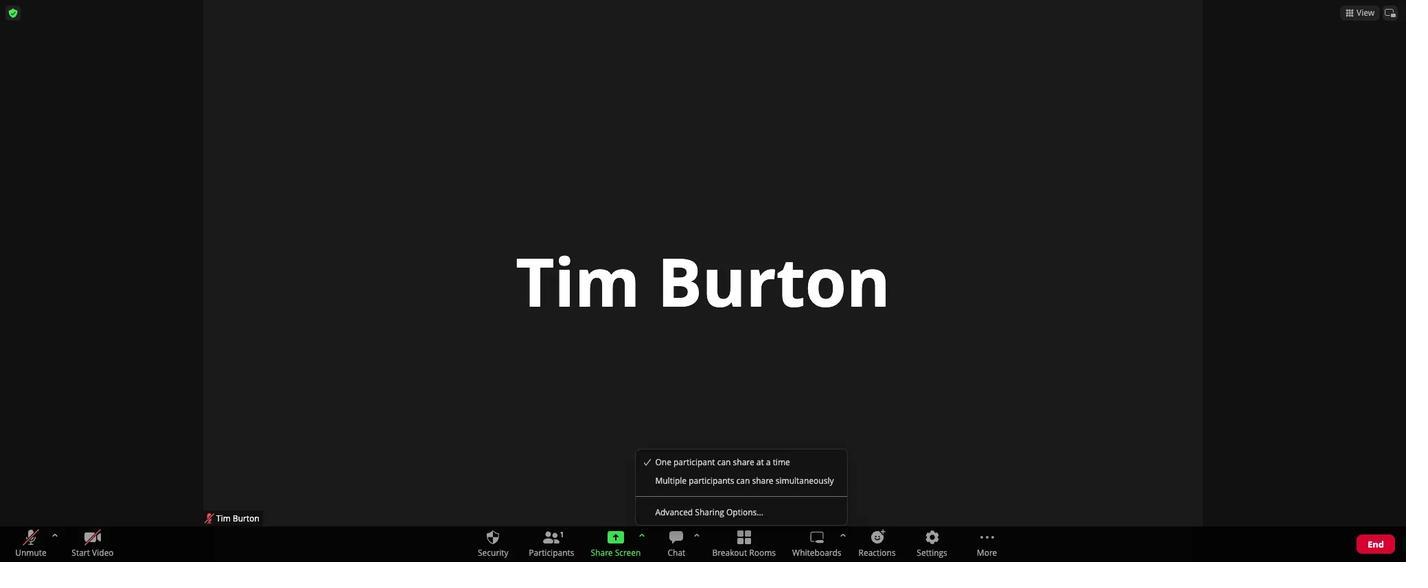 Task type: locate. For each thing, give the bounding box(es) containing it.
tb
[[1382, 11, 1396, 24]]

in meeting image
[[1395, 5, 1402, 11], [1395, 5, 1402, 11]]



Task type: vqa. For each thing, say whether or not it's contained in the screenshot.
GIF image
no



